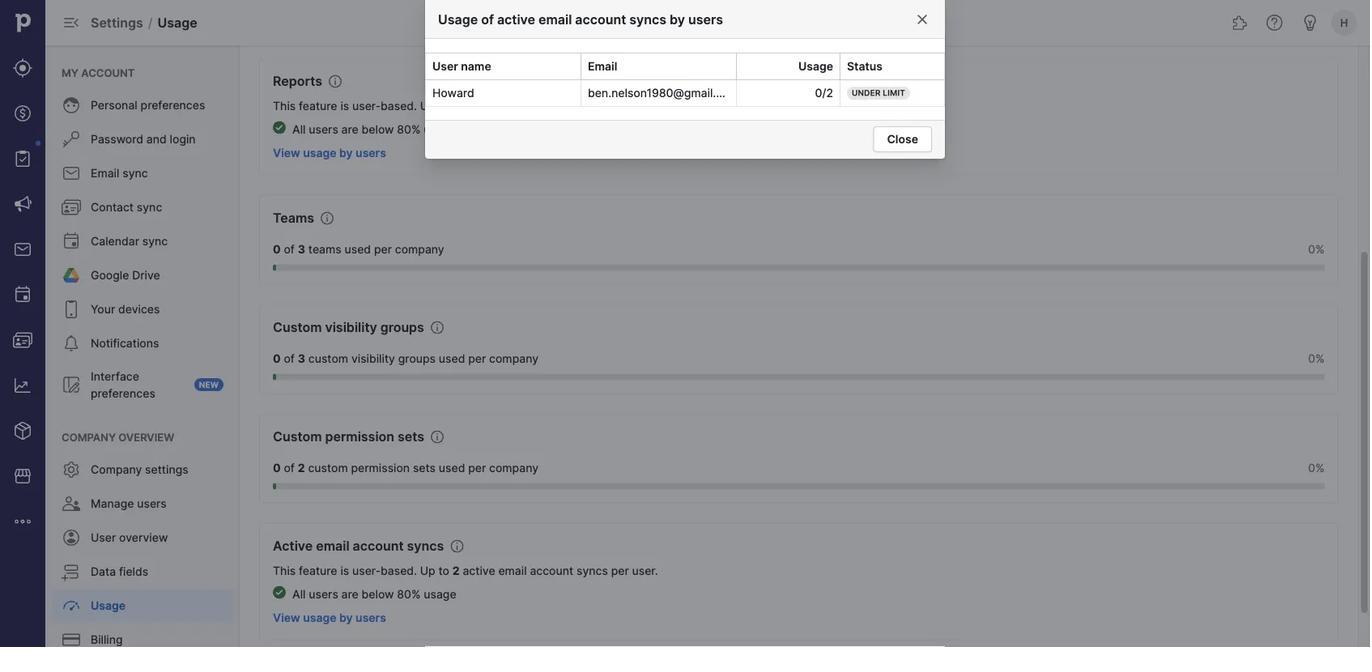Task type: describe. For each thing, give the bounding box(es) containing it.
sync for calendar sync
[[142, 234, 168, 248]]

calendar
[[91, 234, 139, 248]]

calendar sync link
[[52, 225, 233, 258]]

billing
[[91, 633, 123, 647]]

google
[[91, 269, 129, 282]]

email sync link
[[52, 157, 233, 190]]

manage users link
[[52, 488, 233, 520]]

calendar sync
[[91, 234, 168, 248]]

color undefined image for usage
[[62, 596, 81, 616]]

view usage by users link for active email account syncs
[[273, 612, 386, 625]]

used for groups
[[439, 352, 465, 366]]

color undefined image for your devices
[[62, 300, 81, 319]]

2 vertical spatial syncs
[[577, 565, 608, 578]]

this feature is user-based. up to 150 reports with owner/editor access per user.
[[273, 100, 705, 114]]

active email account syncs
[[273, 539, 444, 555]]

0 horizontal spatial email
[[316, 539, 350, 555]]

1 vertical spatial groups
[[398, 352, 436, 366]]

usage up teams
[[303, 147, 337, 161]]

usage menu item
[[45, 590, 240, 622]]

contact
[[91, 200, 134, 214]]

h
[[1341, 16, 1349, 29]]

user- for reports
[[352, 100, 381, 114]]

status
[[847, 60, 883, 73]]

0 vertical spatial active
[[497, 11, 535, 27]]

email for email sync
[[91, 166, 119, 180]]

0 vertical spatial syncs
[[630, 11, 667, 27]]

settings
[[91, 15, 143, 30]]

name
[[461, 60, 491, 73]]

email for email
[[588, 60, 618, 73]]

color undefined image for contact sync
[[62, 198, 81, 217]]

teams
[[273, 211, 314, 227]]

0 vertical spatial permission
[[325, 429, 394, 445]]

more image
[[13, 512, 32, 531]]

info image for custom visibility groups
[[431, 322, 444, 335]]

feature for reports
[[299, 100, 337, 114]]

all for active email account syncs
[[292, 588, 306, 602]]

company overview
[[62, 431, 174, 443]]

menu toggle image
[[62, 13, 81, 32]]

preferences for personal
[[141, 98, 205, 112]]

80% for active email account syncs
[[397, 588, 421, 602]]

view usage by users link for reports
[[273, 147, 386, 161]]

view for active email account syncs
[[273, 612, 300, 625]]

1 vertical spatial permission
[[351, 462, 410, 476]]

teams
[[308, 243, 342, 257]]

color undefined image for data fields
[[62, 562, 81, 582]]

of for 0 of 3 custom visibility groups used per company
[[284, 352, 295, 366]]

is for reports
[[340, 100, 349, 114]]

google drive link
[[52, 259, 233, 292]]

account inside menu
[[81, 66, 135, 79]]

of for 0 of 3 teams used per company
[[284, 243, 295, 257]]

company for custom permission sets
[[489, 462, 539, 476]]

data fields link
[[52, 556, 233, 588]]

usage down 150
[[424, 123, 457, 137]]

usage down this feature is user-based. up to 2 active email account syncs per user. at bottom
[[424, 588, 457, 602]]

your
[[91, 303, 115, 316]]

settings / usage
[[91, 15, 197, 30]]

and
[[146, 132, 167, 146]]

under
[[852, 88, 881, 98]]

data
[[91, 565, 116, 579]]

usage up user name
[[438, 11, 478, 27]]

custom for permission
[[308, 462, 348, 476]]

custom for custom permission sets
[[273, 429, 322, 445]]

menu for user name
[[0, 0, 45, 647]]

color primary image
[[916, 13, 929, 26]]

is for active email account syncs
[[340, 565, 349, 578]]

user overview link
[[52, 522, 233, 554]]

2 vertical spatial email
[[498, 565, 527, 578]]

/
[[148, 15, 153, 30]]

custom permission sets
[[273, 429, 424, 445]]

password and login
[[91, 132, 196, 146]]

password
[[91, 132, 143, 146]]

1 vertical spatial sets
[[413, 462, 436, 476]]

notifications
[[91, 337, 159, 350]]

with
[[519, 100, 542, 114]]

howard
[[433, 86, 474, 100]]

my account
[[62, 66, 135, 79]]

usage right /
[[158, 15, 197, 30]]

data fields
[[91, 565, 148, 579]]

3 for custom visibility groups
[[298, 352, 305, 366]]

google drive
[[91, 269, 160, 282]]

150
[[453, 100, 473, 114]]

3 for teams
[[298, 243, 305, 257]]

user for user overview
[[91, 531, 116, 545]]

email sync
[[91, 166, 148, 180]]

0 horizontal spatial 2
[[298, 462, 305, 476]]

sync for contact sync
[[137, 200, 162, 214]]

company settings link
[[52, 454, 233, 486]]

user for user name
[[433, 60, 458, 73]]

manage
[[91, 497, 134, 511]]

owner/editor
[[545, 100, 614, 114]]

overview for user overview
[[119, 531, 168, 545]]

info image for active email account syncs
[[451, 540, 464, 553]]

up for reports
[[420, 100, 436, 114]]

quick help image
[[1265, 13, 1285, 32]]

feature for active email account syncs
[[299, 565, 337, 578]]

sales inbox image
[[13, 240, 32, 259]]

campaigns image
[[13, 194, 32, 214]]

company for custom visibility groups
[[489, 352, 539, 366]]

this for active email account syncs
[[273, 565, 296, 578]]

usage of active email account syncs by users
[[438, 11, 723, 27]]

color undefined image for user overview
[[62, 528, 81, 548]]

usage link
[[52, 590, 233, 622]]

personal preferences link
[[52, 89, 233, 121]]

overview for company overview
[[118, 431, 174, 443]]

% for groups
[[1316, 352, 1325, 366]]

color undefined image for interface preferences
[[62, 375, 81, 394]]

your devices
[[91, 303, 160, 316]]

personal preferences
[[91, 98, 205, 112]]

fields
[[119, 565, 148, 579]]



Task type: locate. For each thing, give the bounding box(es) containing it.
1 vertical spatial based.
[[381, 565, 417, 578]]

user. for reports
[[679, 100, 705, 114]]

of for 0 of 2 custom permission sets used per company
[[284, 462, 295, 476]]

visibility up 0 of 3 custom visibility groups used per company
[[325, 320, 377, 336]]

to for reports
[[439, 100, 450, 114]]

0 vertical spatial user
[[433, 60, 458, 73]]

1 vertical spatial %
[[1316, 352, 1325, 366]]

custom
[[273, 320, 322, 336], [273, 429, 322, 445]]

interface preferences
[[91, 369, 155, 400]]

0 vertical spatial company
[[395, 243, 444, 257]]

0 vertical spatial feature
[[299, 100, 337, 114]]

color undefined image for personal preferences
[[62, 96, 81, 115]]

1 vertical spatial view usage by users link
[[273, 612, 386, 625]]

0 vertical spatial preferences
[[141, 98, 205, 112]]

user inside grid
[[433, 60, 458, 73]]

1 vertical spatial company
[[91, 463, 142, 477]]

are for active email account syncs
[[341, 588, 359, 602]]

menu
[[0, 0, 45, 647], [45, 45, 240, 647]]

0 vertical spatial 3
[[298, 243, 305, 257]]

email up contact
[[91, 166, 119, 180]]

overview inside user overview link
[[119, 531, 168, 545]]

1 vertical spatial custom
[[308, 462, 348, 476]]

Search Pipedrive field
[[539, 6, 831, 39]]

view usage by users up teams
[[273, 147, 386, 161]]

preferences down the interface
[[91, 386, 155, 400]]

1 horizontal spatial email
[[588, 60, 618, 73]]

preferences for interface
[[91, 386, 155, 400]]

3 % from the top
[[1316, 462, 1325, 476]]

1 all users are below 80% usage from the top
[[292, 123, 457, 137]]

color positive image down active
[[273, 587, 286, 600]]

1 horizontal spatial user.
[[679, 100, 705, 114]]

2 vertical spatial sync
[[142, 234, 168, 248]]

1 up from the top
[[420, 100, 436, 114]]

preferences up login
[[141, 98, 205, 112]]

0 vertical spatial view usage by users link
[[273, 147, 386, 161]]

color undefined image for notifications
[[62, 334, 81, 353]]

sets
[[398, 429, 424, 445], [413, 462, 436, 476]]

color undefined image for manage users
[[62, 494, 81, 514]]

color undefined image
[[62, 130, 81, 149], [62, 198, 81, 217], [62, 232, 81, 251], [62, 300, 81, 319], [62, 334, 81, 353], [62, 460, 81, 480], [62, 494, 81, 514], [62, 528, 81, 548]]

2 vertical spatial %
[[1316, 462, 1325, 476]]

0 horizontal spatial email
[[91, 166, 119, 180]]

color undefined image inside the usage link
[[62, 596, 81, 616]]

0 of 3 teams used per company
[[273, 243, 444, 257]]

color undefined image inside calendar sync link
[[62, 232, 81, 251]]

below for reports
[[362, 123, 394, 137]]

notifications link
[[52, 327, 233, 360]]

color undefined image for email sync
[[62, 164, 81, 183]]

2 all users are below 80% usage from the top
[[292, 588, 457, 602]]

active
[[497, 11, 535, 27], [463, 565, 495, 578]]

of down custom permission sets
[[284, 462, 295, 476]]

1 custom from the top
[[308, 352, 348, 366]]

1 view usage by users link from the top
[[273, 147, 386, 161]]

4 color undefined image from the top
[[62, 300, 81, 319]]

1 vertical spatial feature
[[299, 565, 337, 578]]

company for company overview
[[62, 431, 116, 443]]

by
[[670, 11, 685, 27], [339, 147, 353, 161], [339, 612, 353, 625]]

to for active email account syncs
[[439, 565, 450, 578]]

1 0 % from the top
[[1309, 243, 1325, 257]]

usage
[[424, 123, 457, 137], [303, 147, 337, 161], [424, 588, 457, 602], [303, 612, 337, 625]]

grid containing user name
[[425, 52, 945, 107]]

drive
[[132, 269, 160, 282]]

1 to from the top
[[439, 100, 450, 114]]

1 horizontal spatial active
[[497, 11, 535, 27]]

based. for active email account syncs
[[381, 565, 417, 578]]

by for reports
[[339, 147, 353, 161]]

2 vertical spatial 0 %
[[1309, 462, 1325, 476]]

color undefined image inside company settings link
[[62, 460, 81, 480]]

1 horizontal spatial user
[[433, 60, 458, 73]]

up for active email account syncs
[[420, 565, 436, 578]]

0 vertical spatial used
[[345, 243, 371, 257]]

based. down the active email account syncs
[[381, 565, 417, 578]]

1 vertical spatial preferences
[[91, 386, 155, 400]]

0 vertical spatial are
[[341, 123, 359, 137]]

info image for reports
[[329, 75, 342, 88]]

password and login link
[[52, 123, 233, 156]]

deals image
[[13, 104, 32, 123]]

email
[[539, 11, 572, 27], [316, 539, 350, 555], [498, 565, 527, 578]]

custom down custom permission sets
[[308, 462, 348, 476]]

3 down "custom visibility groups"
[[298, 352, 305, 366]]

1 user- from the top
[[352, 100, 381, 114]]

usage up the billing
[[91, 599, 126, 613]]

usage
[[438, 11, 478, 27], [158, 15, 197, 30], [799, 60, 833, 73], [91, 599, 126, 613]]

sync for email sync
[[122, 166, 148, 180]]

1 vertical spatial below
[[362, 588, 394, 602]]

2 custom from the top
[[273, 429, 322, 445]]

permission up 0 of 2 custom permission sets used per company
[[325, 429, 394, 445]]

0 % for sets
[[1309, 462, 1325, 476]]

0 vertical spatial is
[[340, 100, 349, 114]]

color undefined image inside notifications "link"
[[62, 334, 81, 353]]

access
[[617, 100, 655, 114]]

color undefined image right "marketplace" image
[[62, 460, 81, 480]]

based.
[[381, 100, 417, 114], [381, 565, 417, 578]]

ben.nelson1980@gmail.com
[[588, 86, 739, 100]]

1 view usage by users from the top
[[273, 147, 386, 161]]

2 3 from the top
[[298, 352, 305, 366]]

below for active email account syncs
[[362, 588, 394, 602]]

are for reports
[[341, 123, 359, 137]]

0 vertical spatial visibility
[[325, 320, 377, 336]]

new
[[199, 380, 219, 390]]

color undefined image for billing
[[62, 630, 81, 647]]

0 vertical spatial by
[[670, 11, 685, 27]]

user overview
[[91, 531, 168, 545]]

0 vertical spatial 80%
[[397, 123, 421, 137]]

is
[[340, 100, 349, 114], [340, 565, 349, 578]]

email up "owner/editor"
[[588, 60, 618, 73]]

2 horizontal spatial syncs
[[630, 11, 667, 27]]

1 vertical spatial active
[[463, 565, 495, 578]]

close
[[887, 132, 919, 146]]

color undefined image
[[62, 96, 81, 115], [13, 149, 32, 168], [62, 164, 81, 183], [62, 266, 81, 285], [62, 375, 81, 394], [62, 562, 81, 582], [62, 596, 81, 616], [62, 630, 81, 647]]

reports
[[476, 100, 516, 114]]

view usage by users link up teams
[[273, 147, 386, 161]]

6 color undefined image from the top
[[62, 460, 81, 480]]

h button
[[1328, 6, 1361, 39]]

1 vertical spatial company
[[489, 352, 539, 366]]

marketplace image
[[13, 467, 32, 486]]

overview up company settings link
[[118, 431, 174, 443]]

0 vertical spatial based.
[[381, 100, 417, 114]]

products image
[[13, 421, 32, 441]]

0 vertical spatial user.
[[679, 100, 705, 114]]

of
[[481, 11, 494, 27], [284, 243, 295, 257], [284, 352, 295, 366], [284, 462, 295, 476]]

1 vertical spatial overview
[[119, 531, 168, 545]]

1 vertical spatial view
[[273, 612, 300, 625]]

feature down "reports"
[[299, 100, 337, 114]]

are
[[341, 123, 359, 137], [341, 588, 359, 602]]

based. left howard
[[381, 100, 417, 114]]

of up name
[[481, 11, 494, 27]]

usage down active
[[303, 612, 337, 625]]

all for reports
[[292, 123, 306, 137]]

1 vertical spatial this
[[273, 565, 296, 578]]

to
[[439, 100, 450, 114], [439, 565, 450, 578]]

0 of 3 custom visibility groups used per company
[[273, 352, 539, 366]]

all users are below 80% usage
[[292, 123, 457, 137], [292, 588, 457, 602]]

% for sets
[[1316, 462, 1325, 476]]

custom
[[308, 352, 348, 366], [308, 462, 348, 476]]

0 vertical spatial view usage by users
[[273, 147, 386, 161]]

user- for active email account syncs
[[352, 565, 381, 578]]

3 color undefined image from the top
[[62, 232, 81, 251]]

billing link
[[52, 624, 233, 647]]

row inside grid
[[426, 80, 944, 106]]

2 is from the top
[[340, 565, 349, 578]]

home image
[[11, 11, 35, 35]]

2 custom from the top
[[308, 462, 348, 476]]

1 is from the top
[[340, 100, 349, 114]]

0 of 2 custom permission sets used per company
[[273, 462, 539, 476]]

used
[[345, 243, 371, 257], [439, 352, 465, 366], [439, 462, 465, 476]]

of down teams
[[284, 243, 295, 257]]

based. for reports
[[381, 100, 417, 114]]

of down "custom visibility groups"
[[284, 352, 295, 366]]

3 left 'teams'
[[298, 243, 305, 257]]

row
[[426, 80, 944, 106]]

feature
[[299, 100, 337, 114], [299, 565, 337, 578]]

color undefined image inside manage users link
[[62, 494, 81, 514]]

2
[[298, 462, 305, 476], [453, 565, 460, 578]]

0 vertical spatial up
[[420, 100, 436, 114]]

2 this from the top
[[273, 565, 296, 578]]

0 horizontal spatial info image
[[321, 212, 334, 225]]

1 vertical spatial 0 %
[[1309, 352, 1325, 366]]

0 % for groups
[[1309, 352, 1325, 366]]

feature down active
[[299, 565, 337, 578]]

per
[[658, 100, 676, 114], [374, 243, 392, 257], [468, 352, 486, 366], [468, 462, 486, 476], [611, 565, 629, 578]]

1 horizontal spatial info image
[[431, 322, 444, 335]]

1 vertical spatial up
[[420, 565, 436, 578]]

menu for 0
[[45, 45, 240, 647]]

color undefined image inside email sync link
[[62, 164, 81, 183]]

users inside manage users link
[[137, 497, 167, 511]]

2 color undefined image from the top
[[62, 198, 81, 217]]

1 vertical spatial is
[[340, 565, 349, 578]]

of for usage of active email account syncs by users
[[481, 11, 494, 27]]

1 horizontal spatial syncs
[[577, 565, 608, 578]]

2 horizontal spatial email
[[539, 11, 572, 27]]

1 vertical spatial visibility
[[351, 352, 395, 366]]

1 80% from the top
[[397, 123, 421, 137]]

1 vertical spatial 2
[[453, 565, 460, 578]]

groups up 0 of 3 custom visibility groups used per company
[[380, 320, 424, 336]]

contact sync
[[91, 200, 162, 214]]

this for reports
[[273, 100, 296, 114]]

0 vertical spatial groups
[[380, 320, 424, 336]]

0 vertical spatial this
[[273, 100, 296, 114]]

company for company settings
[[91, 463, 142, 477]]

user name
[[433, 60, 491, 73]]

all
[[292, 123, 306, 137], [292, 588, 306, 602]]

1 view from the top
[[273, 147, 300, 161]]

1 vertical spatial all
[[292, 588, 306, 602]]

company down company overview
[[91, 463, 142, 477]]

1 below from the top
[[362, 123, 394, 137]]

usage inside menu item
[[91, 599, 126, 613]]

view usage by users for reports
[[273, 147, 386, 161]]

menu containing personal preferences
[[45, 45, 240, 647]]

color positive image for reports
[[273, 122, 286, 135]]

login
[[170, 132, 196, 146]]

1 horizontal spatial 2
[[453, 565, 460, 578]]

leads image
[[13, 58, 32, 78]]

used for sets
[[439, 462, 465, 476]]

1 based. from the top
[[381, 100, 417, 114]]

color undefined image for google drive
[[62, 266, 81, 285]]

color undefined image for company settings
[[62, 460, 81, 480]]

1 vertical spatial info image
[[431, 431, 444, 444]]

color positive image
[[273, 122, 286, 135], [273, 587, 286, 600]]

1 vertical spatial info image
[[431, 322, 444, 335]]

personal
[[91, 98, 137, 112]]

settings
[[145, 463, 188, 477]]

0 vertical spatial overview
[[118, 431, 174, 443]]

80% for reports
[[397, 123, 421, 137]]

insights image
[[13, 376, 32, 395]]

0 horizontal spatial user
[[91, 531, 116, 545]]

my
[[62, 66, 79, 79]]

info image right "reports"
[[329, 75, 342, 88]]

8 color undefined image from the top
[[62, 528, 81, 548]]

2 feature from the top
[[299, 565, 337, 578]]

info image up 'teams'
[[321, 212, 334, 225]]

2 below from the top
[[362, 588, 394, 602]]

devices
[[118, 303, 160, 316]]

0 horizontal spatial syncs
[[407, 539, 444, 555]]

contacts image
[[13, 330, 32, 350]]

custom visibility groups
[[273, 320, 424, 336]]

contact sync link
[[52, 191, 233, 224]]

groups
[[380, 320, 424, 336], [398, 352, 436, 366]]

info image for custom permission sets
[[431, 431, 444, 444]]

0 vertical spatial all
[[292, 123, 306, 137]]

user-
[[352, 100, 381, 114], [352, 565, 381, 578]]

color undefined image inside 'data fields' link
[[62, 562, 81, 582]]

color undefined image for password and login
[[62, 130, 81, 149]]

overview
[[118, 431, 174, 443], [119, 531, 168, 545]]

user. for active email account syncs
[[632, 565, 658, 578]]

color undefined image left the manage
[[62, 494, 81, 514]]

company
[[395, 243, 444, 257], [489, 352, 539, 366], [489, 462, 539, 476]]

1 color undefined image from the top
[[62, 130, 81, 149]]

1 custom from the top
[[273, 320, 322, 336]]

custom down "custom visibility groups"
[[308, 352, 348, 366]]

0 vertical spatial custom
[[273, 320, 322, 336]]

up left 150
[[420, 100, 436, 114]]

syncs
[[630, 11, 667, 27], [407, 539, 444, 555], [577, 565, 608, 578]]

this
[[273, 100, 296, 114], [273, 565, 296, 578]]

2 vertical spatial company
[[489, 462, 539, 476]]

1 horizontal spatial email
[[498, 565, 527, 578]]

color positive image for active email account syncs
[[273, 587, 286, 600]]

0 vertical spatial custom
[[308, 352, 348, 366]]

grid
[[425, 52, 945, 107]]

2 % from the top
[[1316, 352, 1325, 366]]

0 vertical spatial color positive image
[[273, 122, 286, 135]]

visibility down "custom visibility groups"
[[351, 352, 395, 366]]

view usage by users
[[273, 147, 386, 161], [273, 612, 386, 625]]

all down "reports"
[[292, 123, 306, 137]]

under limit
[[852, 88, 906, 98]]

info image for teams
[[321, 212, 334, 225]]

email inside grid
[[588, 60, 618, 73]]

sales assistant image
[[1301, 13, 1320, 32]]

by for active email account syncs
[[339, 612, 353, 625]]

2 are from the top
[[341, 588, 359, 602]]

color undefined image left contact
[[62, 198, 81, 217]]

manage users
[[91, 497, 167, 511]]

0/2
[[815, 86, 833, 100]]

1 vertical spatial all users are below 80% usage
[[292, 588, 457, 602]]

3 0 % from the top
[[1309, 462, 1325, 476]]

2 user- from the top
[[352, 565, 381, 578]]

info image up 0 of 2 custom permission sets used per company
[[431, 431, 444, 444]]

account
[[575, 11, 626, 27], [81, 66, 135, 79], [353, 539, 404, 555], [530, 565, 574, 578]]

0 horizontal spatial active
[[463, 565, 495, 578]]

0 vertical spatial info image
[[321, 212, 334, 225]]

close button
[[874, 126, 932, 152]]

user up data
[[91, 531, 116, 545]]

1 are from the top
[[341, 123, 359, 137]]

1 all from the top
[[292, 123, 306, 137]]

1 vertical spatial color positive image
[[273, 587, 286, 600]]

user inside menu
[[91, 531, 116, 545]]

5 color undefined image from the top
[[62, 334, 81, 353]]

color positive image down "reports"
[[273, 122, 286, 135]]

1 feature from the top
[[299, 100, 337, 114]]

info image
[[329, 75, 342, 88], [431, 431, 444, 444], [451, 540, 464, 553]]

this feature is user-based. up to 2 active email account syncs per user.
[[273, 565, 658, 578]]

0 vertical spatial 0 %
[[1309, 243, 1325, 257]]

1 vertical spatial syncs
[[407, 539, 444, 555]]

2 view from the top
[[273, 612, 300, 625]]

0 vertical spatial email
[[588, 60, 618, 73]]

permission down custom permission sets
[[351, 462, 410, 476]]

below
[[362, 123, 394, 137], [362, 588, 394, 602]]

2 to from the top
[[439, 565, 450, 578]]

1 vertical spatial user
[[91, 531, 116, 545]]

your devices link
[[52, 293, 233, 326]]

company up company settings
[[62, 431, 116, 443]]

2 all from the top
[[292, 588, 306, 602]]

2 color positive image from the top
[[273, 587, 286, 600]]

user up howard
[[433, 60, 458, 73]]

1 vertical spatial user.
[[632, 565, 658, 578]]

0 horizontal spatial info image
[[329, 75, 342, 88]]

1 % from the top
[[1316, 243, 1325, 257]]

this down "reports"
[[273, 100, 296, 114]]

7 color undefined image from the top
[[62, 494, 81, 514]]

2 horizontal spatial info image
[[451, 540, 464, 553]]

info image up this feature is user-based. up to 2 active email account syncs per user. at bottom
[[451, 540, 464, 553]]

2 0 % from the top
[[1309, 352, 1325, 366]]

2 vertical spatial by
[[339, 612, 353, 625]]

activities image
[[13, 285, 32, 305]]

2 up from the top
[[420, 565, 436, 578]]

row containing howard
[[426, 80, 944, 106]]

0 vertical spatial info image
[[329, 75, 342, 88]]

1 vertical spatial used
[[439, 352, 465, 366]]

limit
[[883, 88, 906, 98]]

0 vertical spatial company
[[62, 431, 116, 443]]

up down the active email account syncs
[[420, 565, 436, 578]]

80%
[[397, 123, 421, 137], [397, 588, 421, 602]]

0 vertical spatial view
[[273, 147, 300, 161]]

color undefined image inside password and login "link"
[[62, 130, 81, 149]]

1 vertical spatial are
[[341, 588, 359, 602]]

0 vertical spatial 2
[[298, 462, 305, 476]]

all down active
[[292, 588, 306, 602]]

sync up calendar sync link
[[137, 200, 162, 214]]

usage up 0/2 at the right of the page
[[799, 60, 833, 73]]

view down active
[[273, 612, 300, 625]]

1 vertical spatial email
[[91, 166, 119, 180]]

interface
[[91, 369, 139, 383]]

color undefined image right more "icon"
[[62, 528, 81, 548]]

1 3 from the top
[[298, 243, 305, 257]]

color undefined image for calendar sync
[[62, 232, 81, 251]]

view usage by users link down the active email account syncs
[[273, 612, 386, 625]]

2 view usage by users from the top
[[273, 612, 386, 625]]

sync down password and login "link"
[[122, 166, 148, 180]]

active
[[273, 539, 313, 555]]

view up teams
[[273, 147, 300, 161]]

color undefined image inside "your devices" link
[[62, 300, 81, 319]]

company settings
[[91, 463, 188, 477]]

color undefined image inside google drive link
[[62, 266, 81, 285]]

info image
[[321, 212, 334, 225], [431, 322, 444, 335]]

0
[[273, 243, 281, 257], [1309, 243, 1316, 257], [273, 352, 281, 366], [1309, 352, 1316, 366], [273, 462, 281, 476], [1309, 462, 1316, 476]]

color undefined image left calendar
[[62, 232, 81, 251]]

1 vertical spatial view usage by users
[[273, 612, 386, 625]]

1 vertical spatial user-
[[352, 565, 381, 578]]

1 this from the top
[[273, 100, 296, 114]]

color undefined image left your
[[62, 300, 81, 319]]

1 vertical spatial 80%
[[397, 588, 421, 602]]

color undefined image left password
[[62, 130, 81, 149]]

custom for visibility
[[308, 352, 348, 366]]

color undefined image inside the billing link
[[62, 630, 81, 647]]

0 vertical spatial user-
[[352, 100, 381, 114]]

0 vertical spatial sets
[[398, 429, 424, 445]]

0 vertical spatial sync
[[122, 166, 148, 180]]

reports
[[273, 74, 322, 90]]

color undefined image inside user overview link
[[62, 528, 81, 548]]

2 view usage by users link from the top
[[273, 612, 386, 625]]

color undefined image right contacts 'icon'
[[62, 334, 81, 353]]

0 vertical spatial to
[[439, 100, 450, 114]]

1 vertical spatial custom
[[273, 429, 322, 445]]

email inside email sync link
[[91, 166, 119, 180]]

2 80% from the top
[[397, 588, 421, 602]]

custom for custom visibility groups
[[273, 320, 322, 336]]

2 based. from the top
[[381, 565, 417, 578]]

info image up 0 of 3 custom visibility groups used per company
[[431, 322, 444, 335]]

view usage by users down the active email account syncs
[[273, 612, 386, 625]]

sync up drive
[[142, 234, 168, 248]]

this down active
[[273, 565, 296, 578]]

overview up 'data fields' link
[[119, 531, 168, 545]]

preferences
[[141, 98, 205, 112], [91, 386, 155, 400]]

groups down "custom visibility groups"
[[398, 352, 436, 366]]

all users are below 80% usage for reports
[[292, 123, 457, 137]]

0 vertical spatial all users are below 80% usage
[[292, 123, 457, 137]]

color undefined image inside personal preferences link
[[62, 96, 81, 115]]

view usage by users for active email account syncs
[[273, 612, 386, 625]]

1 color positive image from the top
[[273, 122, 286, 135]]

users
[[688, 11, 723, 27], [309, 123, 338, 137], [356, 147, 386, 161], [137, 497, 167, 511], [309, 588, 338, 602], [356, 612, 386, 625]]

1 vertical spatial by
[[339, 147, 353, 161]]

color undefined image inside contact sync link
[[62, 198, 81, 217]]

all users are below 80% usage for active email account syncs
[[292, 588, 457, 602]]

company
[[62, 431, 116, 443], [91, 463, 142, 477]]

view for reports
[[273, 147, 300, 161]]



Task type: vqa. For each thing, say whether or not it's contained in the screenshot.
color undefined icon for Personal preferences
yes



